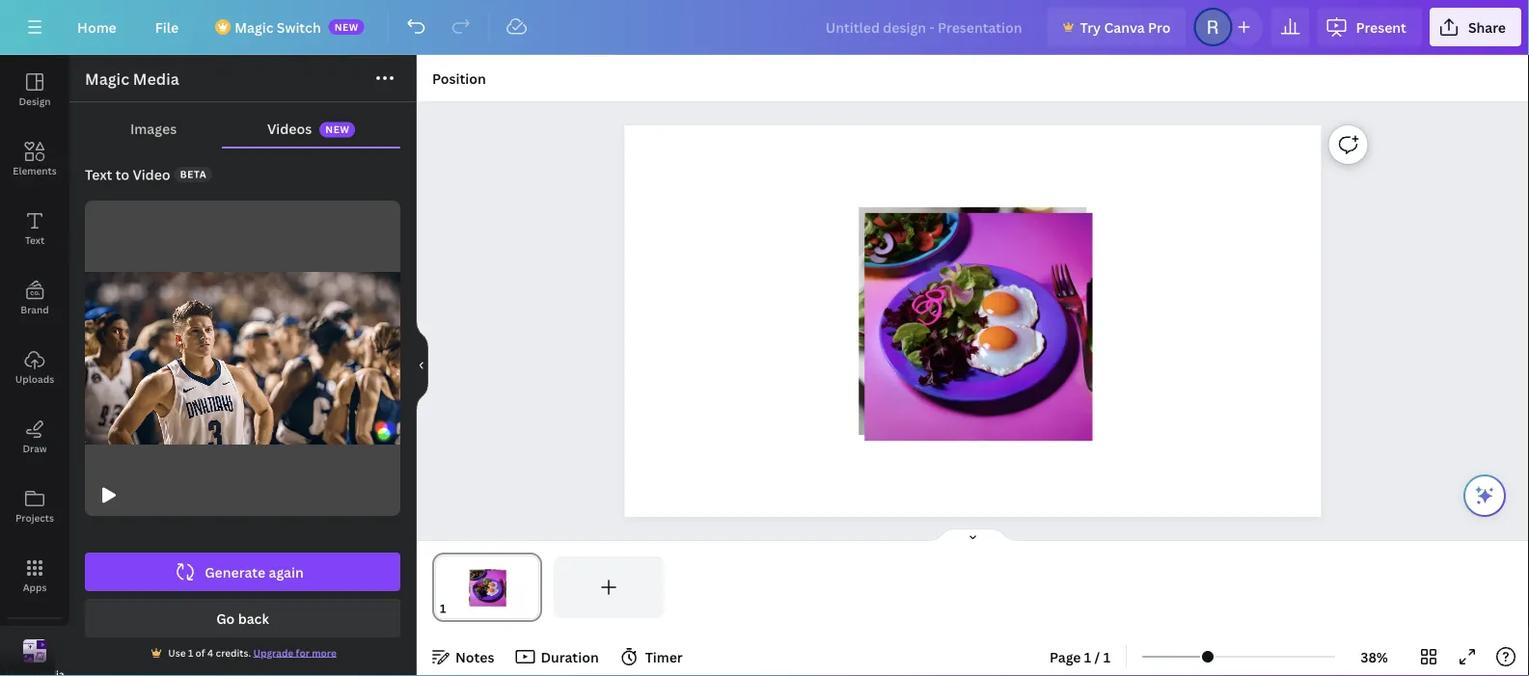 Task type: vqa. For each thing, say whether or not it's contained in the screenshot.
HOME
yes



Task type: describe. For each thing, give the bounding box(es) containing it.
upgrade for more link
[[253, 646, 337, 659]]

magic media
[[85, 69, 179, 89]]

go back
[[216, 609, 269, 628]]

to
[[115, 165, 129, 184]]

1 for /
[[1084, 648, 1091, 666]]

file button
[[140, 8, 194, 46]]

page
[[1050, 648, 1081, 666]]

draw button
[[0, 402, 69, 472]]

video
[[133, 165, 170, 184]]

canva
[[1104, 18, 1145, 36]]

design
[[19, 95, 51, 108]]

magic for magic switch
[[235, 18, 273, 36]]

new inside main menu bar
[[334, 20, 359, 33]]

position button
[[425, 63, 494, 94]]

use 1 of 4 credits. upgrade for more
[[168, 646, 337, 659]]

try
[[1080, 18, 1101, 36]]

notes button
[[425, 642, 502, 672]]

page 1 / 1
[[1050, 648, 1111, 666]]

share
[[1468, 18, 1506, 36]]

magic for magic media
[[85, 69, 129, 89]]

text for text
[[25, 233, 44, 247]]

try canva pro
[[1080, 18, 1171, 36]]

use
[[168, 646, 186, 659]]

design button
[[0, 55, 69, 124]]

magic switch
[[235, 18, 321, 36]]

generate again button
[[85, 553, 400, 591]]

try canva pro button
[[1047, 8, 1186, 46]]

duration button
[[510, 642, 607, 672]]

brand button
[[0, 263, 69, 333]]

home link
[[62, 8, 132, 46]]

back
[[238, 609, 269, 628]]

canva assistant image
[[1473, 484, 1496, 507]]

elements button
[[0, 124, 69, 194]]

draw
[[23, 442, 47, 455]]

1 vertical spatial new
[[325, 123, 350, 136]]

text button
[[0, 194, 69, 263]]

credits.
[[216, 646, 251, 659]]

4
[[207, 646, 213, 659]]

text for text to video beta
[[85, 165, 112, 184]]

again
[[269, 563, 304, 581]]

uploads button
[[0, 333, 69, 402]]

notes
[[455, 648, 494, 666]]

switch
[[277, 18, 321, 36]]

images button
[[85, 110, 222, 147]]

file
[[155, 18, 179, 36]]



Task type: locate. For each thing, give the bounding box(es) containing it.
magic left switch at the left of page
[[235, 18, 273, 36]]

text to video beta
[[85, 165, 207, 184]]

text inside button
[[25, 233, 44, 247]]

page 1 image
[[432, 557, 542, 618]]

pro
[[1148, 18, 1171, 36]]

timer
[[645, 648, 683, 666]]

38%
[[1361, 648, 1388, 666]]

home
[[77, 18, 117, 36]]

projects button
[[0, 472, 69, 541]]

generate
[[205, 563, 265, 581]]

projects
[[15, 511, 54, 524]]

videos
[[267, 119, 312, 137]]

magic inside main menu bar
[[235, 18, 273, 36]]

timer button
[[614, 642, 691, 672]]

position
[[432, 69, 486, 87]]

1 left of
[[188, 646, 193, 659]]

0 horizontal spatial magic
[[85, 69, 129, 89]]

Page title text field
[[454, 599, 462, 618]]

1 right "/"
[[1103, 648, 1111, 666]]

1 horizontal spatial text
[[85, 165, 112, 184]]

new right switch at the left of page
[[334, 20, 359, 33]]

/
[[1095, 648, 1100, 666]]

images
[[130, 119, 177, 137]]

2 horizontal spatial 1
[[1103, 648, 1111, 666]]

go
[[216, 609, 235, 628]]

1
[[188, 646, 193, 659], [1084, 648, 1091, 666], [1103, 648, 1111, 666]]

0 vertical spatial magic
[[235, 18, 273, 36]]

side panel tab list
[[0, 55, 69, 676]]

new
[[334, 20, 359, 33], [325, 123, 350, 136]]

for
[[296, 646, 310, 659]]

generate again
[[205, 563, 304, 581]]

hide pages image
[[927, 528, 1019, 543]]

main menu bar
[[0, 0, 1529, 55]]

go back button
[[85, 599, 400, 638]]

1 horizontal spatial 1
[[1084, 648, 1091, 666]]

magic left the media at the top left of the page
[[85, 69, 129, 89]]

magic
[[235, 18, 273, 36], [85, 69, 129, 89]]

duration
[[541, 648, 599, 666]]

1 for of
[[188, 646, 193, 659]]

text up the brand button
[[25, 233, 44, 247]]

text
[[85, 165, 112, 184], [25, 233, 44, 247]]

beta
[[180, 168, 207, 181]]

Design title text field
[[810, 8, 1040, 46]]

present button
[[1317, 8, 1422, 46]]

present
[[1356, 18, 1407, 36]]

1 horizontal spatial magic
[[235, 18, 273, 36]]

share button
[[1430, 8, 1522, 46]]

38% button
[[1343, 642, 1406, 672]]

apps
[[23, 581, 47, 594]]

new right videos
[[325, 123, 350, 136]]

0 horizontal spatial text
[[25, 233, 44, 247]]

1 left "/"
[[1084, 648, 1091, 666]]

of
[[195, 646, 205, 659]]

uploads
[[15, 372, 54, 385]]

media
[[133, 69, 179, 89]]

1 vertical spatial magic
[[85, 69, 129, 89]]

elements
[[13, 164, 57, 177]]

1 vertical spatial text
[[25, 233, 44, 247]]

hide image
[[416, 319, 428, 412]]

0 vertical spatial new
[[334, 20, 359, 33]]

brand
[[21, 303, 49, 316]]

apps button
[[0, 541, 69, 611]]

0 vertical spatial text
[[85, 165, 112, 184]]

more
[[312, 646, 337, 659]]

text left to
[[85, 165, 112, 184]]

0 horizontal spatial 1
[[188, 646, 193, 659]]

upgrade
[[253, 646, 294, 659]]



